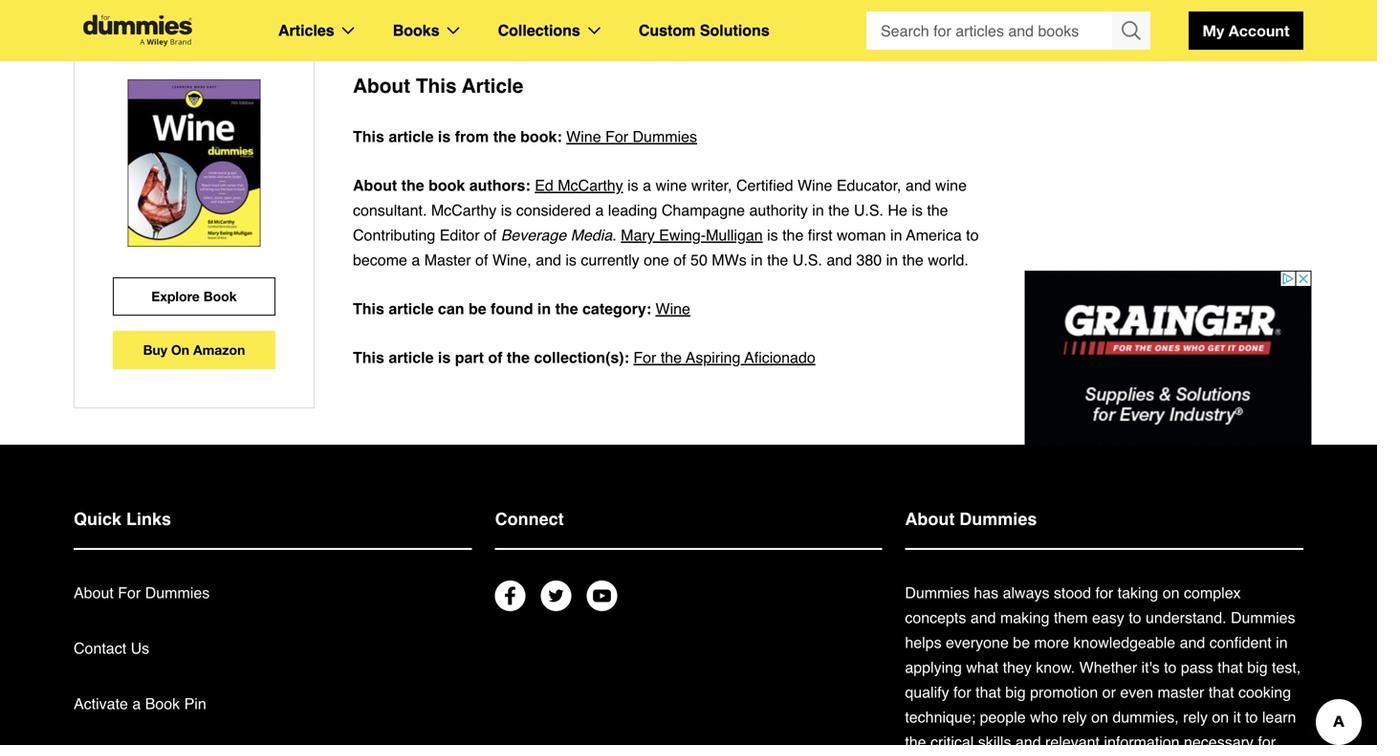 Task type: locate. For each thing, give the bounding box(es) containing it.
the up america
[[927, 201, 949, 219]]

0 horizontal spatial for
[[954, 684, 972, 701]]

it
[[1234, 708, 1242, 726]]

article for be
[[389, 300, 434, 318]]

mary ewing-mulligan link
[[621, 226, 763, 244]]

wine,
[[493, 251, 532, 269]]

my
[[1203, 22, 1225, 40]]

1 vertical spatial mccarthy
[[431, 201, 497, 219]]

for the aspiring aficionado link
[[634, 345, 816, 370]]

dummies up the confident on the bottom right
[[1231, 609, 1296, 627]]

and up pass
[[1180, 634, 1206, 652]]

wine inside is a wine writer, certified wine educator, and wine consultant. mccarthy is considered a leading champagne authority in the u.s. he is the contributing editor of
[[798, 177, 833, 194]]

is down authors:
[[501, 201, 512, 219]]

is right he
[[912, 201, 923, 219]]

mws
[[712, 251, 747, 269]]

this for this article can be found in the category: wine
[[353, 300, 385, 318]]

dummies up concepts
[[905, 584, 970, 602]]

0 vertical spatial big
[[1248, 659, 1268, 676]]

can
[[438, 300, 465, 318]]

on left it
[[1213, 708, 1230, 726]]

one
[[644, 251, 670, 269]]

0 horizontal spatial u.s.
[[793, 251, 823, 269]]

of
[[484, 226, 497, 244], [476, 251, 488, 269], [674, 251, 687, 269], [488, 349, 503, 366]]

the inside the 'dummies has always stood for taking on complex concepts and making them easy to understand. dummies helps everyone be more knowledgeable and confident in applying what they know. whether it's to pass that big test, qualify for that big promotion or even master that cooking technique; people who rely on dummies, rely on it to learn the critical skills and relevant information necessa'
[[905, 733, 927, 745]]

is up leading
[[628, 177, 639, 194]]

to right it
[[1246, 708, 1259, 726]]

and up he
[[906, 177, 932, 194]]

critical
[[931, 733, 974, 745]]

knowledgeable
[[1074, 634, 1176, 652]]

u.s.
[[854, 201, 884, 219], [793, 251, 823, 269]]

big up cooking on the right
[[1248, 659, 1268, 676]]

custom
[[639, 22, 696, 39]]

1 vertical spatial be
[[1014, 634, 1031, 652]]

stood
[[1054, 584, 1092, 602]]

learn
[[1263, 708, 1297, 726]]

this for this article is from the book: wine for dummies
[[353, 128, 385, 145]]

in up first
[[813, 201, 824, 219]]

1 horizontal spatial rely
[[1184, 708, 1208, 726]]

promotion
[[1031, 684, 1099, 701]]

0 horizontal spatial book
[[145, 695, 180, 713]]

article left can
[[389, 300, 434, 318]]

3 article from the top
[[389, 349, 434, 366]]

this article can be found in the category: wine
[[353, 300, 691, 318]]

1 horizontal spatial be
[[1014, 634, 1031, 652]]

book left pin
[[145, 695, 180, 713]]

380
[[857, 251, 882, 269]]

that up it
[[1209, 684, 1235, 701]]

u.s. down educator,
[[854, 201, 884, 219]]

a up media
[[596, 201, 604, 219]]

it's
[[1142, 659, 1160, 676]]

u.s. inside is the first woman in america to become a master of wine, and is currently one of 50 mws in the u.s. and 380 in the world.
[[793, 251, 823, 269]]

u.s. down first
[[793, 251, 823, 269]]

0 vertical spatial for
[[1096, 584, 1114, 602]]

1 horizontal spatial for
[[1096, 584, 1114, 602]]

wine up america
[[936, 177, 967, 194]]

a
[[643, 177, 652, 194], [596, 201, 604, 219], [412, 251, 420, 269], [132, 695, 141, 713]]

on up 'understand.' on the bottom right
[[1163, 584, 1180, 602]]

be down making
[[1014, 634, 1031, 652]]

on
[[171, 342, 190, 358]]

1 rely from the left
[[1063, 708, 1088, 726]]

rely
[[1063, 708, 1088, 726], [1184, 708, 1208, 726]]

u.s. inside is a wine writer, certified wine educator, and wine consultant. mccarthy is considered a leading champagne authority in the u.s. he is the contributing editor of
[[854, 201, 884, 219]]

book:
[[521, 128, 562, 145]]

article for part
[[389, 349, 434, 366]]

2 article from the top
[[389, 300, 434, 318]]

1 horizontal spatial wine
[[936, 177, 967, 194]]

1 horizontal spatial on
[[1163, 584, 1180, 602]]

1 vertical spatial u.s.
[[793, 251, 823, 269]]

first
[[808, 226, 833, 244]]

become
[[353, 251, 408, 269]]

0 horizontal spatial rely
[[1063, 708, 1088, 726]]

about this article
[[353, 75, 524, 98]]

in inside the 'dummies has always stood for taking on complex concepts and making them easy to understand. dummies helps everyone be more knowledgeable and confident in applying what they know. whether it's to pass that big test, qualify for that big promotion or even master that cooking technique; people who rely on dummies, rely on it to learn the critical skills and relevant information necessa'
[[1276, 634, 1288, 652]]

taking
[[1118, 584, 1159, 602]]

account
[[1229, 22, 1290, 40]]

concepts
[[905, 609, 967, 627]]

0 vertical spatial be
[[469, 300, 487, 318]]

about for about dummies
[[905, 509, 955, 529]]

wine
[[656, 177, 687, 194], [936, 177, 967, 194]]

whether
[[1080, 659, 1138, 676]]

to up world.
[[967, 226, 979, 244]]

in
[[813, 201, 824, 219], [891, 226, 903, 244], [751, 251, 763, 269], [887, 251, 898, 269], [538, 300, 551, 318], [1276, 634, 1288, 652]]

consultant.
[[353, 201, 427, 219]]

technique;
[[905, 708, 976, 726]]

dummies,
[[1113, 708, 1179, 726]]

group
[[867, 11, 1151, 50]]

is a wine writer, certified wine educator, and wine consultant. mccarthy is considered a leading champagne authority in the u.s. he is the contributing editor of
[[353, 177, 967, 244]]

of left wine,
[[476, 251, 488, 269]]

rely up relevant
[[1063, 708, 1088, 726]]

in right found
[[538, 300, 551, 318]]

about for dummies link
[[74, 584, 210, 602]]

that down the confident on the bottom right
[[1218, 659, 1244, 676]]

editor
[[440, 226, 480, 244]]

0 horizontal spatial be
[[469, 300, 487, 318]]

big down "they"
[[1006, 684, 1026, 701]]

skills
[[979, 733, 1012, 745]]

rely down master
[[1184, 708, 1208, 726]]

1 vertical spatial for
[[954, 684, 972, 701]]

wine left writer,
[[656, 177, 687, 194]]

0 vertical spatial article
[[389, 128, 434, 145]]

is
[[438, 128, 451, 145], [628, 177, 639, 194], [501, 201, 512, 219], [912, 201, 923, 219], [767, 226, 778, 244], [566, 251, 577, 269], [438, 349, 451, 366]]

relevant
[[1046, 733, 1100, 745]]

book
[[204, 288, 237, 304], [145, 695, 180, 713]]

article down about this article
[[389, 128, 434, 145]]

woman
[[837, 226, 887, 244]]

0 vertical spatial book
[[204, 288, 237, 304]]

1 vertical spatial book
[[145, 695, 180, 713]]

contact us
[[74, 640, 149, 657]]

1 vertical spatial article
[[389, 300, 434, 318]]

mccarthy up editor
[[431, 201, 497, 219]]

and down who
[[1016, 733, 1042, 745]]

of right editor
[[484, 226, 497, 244]]

information
[[1105, 733, 1180, 745]]

0 horizontal spatial wine
[[656, 177, 687, 194]]

the down technique;
[[905, 733, 927, 745]]

be inside the 'dummies has always stood for taking on complex concepts and making them easy to understand. dummies helps everyone be more knowledgeable and confident in applying what they know. whether it's to pass that big test, qualify for that big promotion or even master that cooking technique; people who rely on dummies, rely on it to learn the critical skills and relevant information necessa'
[[1014, 634, 1031, 652]]

custom solutions link
[[639, 18, 770, 43]]

be right can
[[469, 300, 487, 318]]

mccarthy up considered
[[558, 177, 624, 194]]

2 vertical spatial article
[[389, 349, 434, 366]]

article
[[389, 128, 434, 145], [389, 300, 434, 318], [389, 349, 434, 366]]

mulligan
[[706, 226, 763, 244]]

qualify
[[905, 684, 950, 701]]

about for about for dummies
[[74, 584, 114, 602]]

category:
[[583, 300, 652, 318]]

1 horizontal spatial mccarthy
[[558, 177, 624, 194]]

is left from
[[438, 128, 451, 145]]

and left 380
[[827, 251, 853, 269]]

links
[[126, 509, 171, 529]]

beverage media . mary ewing-mulligan
[[501, 226, 763, 244]]

about the book authors:
[[353, 177, 535, 194]]

a inside is the first woman in america to become a master of wine, and is currently one of 50 mws in the u.s. and 380 in the world.
[[412, 251, 420, 269]]

a left master
[[412, 251, 420, 269]]

us
[[131, 640, 149, 657]]

2 rely from the left
[[1184, 708, 1208, 726]]

in up test,
[[1276, 634, 1288, 652]]

ed mccarthy
[[535, 177, 624, 194]]

for
[[1096, 584, 1114, 602], [954, 684, 972, 701]]

articles
[[278, 22, 335, 39]]

of left the 50
[[674, 251, 687, 269]]

1 wine from the left
[[656, 177, 687, 194]]

wine for dummies
[[125, 28, 263, 46]]

solutions
[[700, 22, 770, 39]]

0 horizontal spatial big
[[1006, 684, 1026, 701]]

article for from
[[389, 128, 434, 145]]

what
[[967, 659, 999, 676]]

beverage
[[501, 226, 567, 244]]

complex
[[1185, 584, 1242, 602]]

my account
[[1203, 22, 1290, 40]]

0 vertical spatial u.s.
[[854, 201, 884, 219]]

0 horizontal spatial mccarthy
[[431, 201, 497, 219]]

in down he
[[891, 226, 903, 244]]

amazon
[[193, 342, 245, 358]]

1 article from the top
[[389, 128, 434, 145]]

on down or
[[1092, 708, 1109, 726]]

1 horizontal spatial u.s.
[[854, 201, 884, 219]]

in inside is a wine writer, certified wine educator, and wine consultant. mccarthy is considered a leading champagne authority in the u.s. he is the contributing editor of
[[813, 201, 824, 219]]

book right explore
[[204, 288, 237, 304]]

for up easy
[[1096, 584, 1114, 602]]

on
[[1163, 584, 1180, 602], [1092, 708, 1109, 726], [1213, 708, 1230, 726]]

for down what
[[954, 684, 972, 701]]

world.
[[928, 251, 969, 269]]

them
[[1054, 609, 1088, 627]]

article left 'part'
[[389, 349, 434, 366]]

for
[[166, 28, 190, 46], [606, 128, 629, 145], [634, 349, 657, 366], [118, 584, 141, 602]]

is down media
[[566, 251, 577, 269]]

dummies has always stood for taking on complex concepts and making them easy to understand. dummies helps everyone be more knowledgeable and confident in applying what they know. whether it's to pass that big test, qualify for that big promotion or even master that cooking technique; people who rely on dummies, rely on it to learn the critical skills and relevant information necessa
[[905, 584, 1301, 745]]

1 vertical spatial big
[[1006, 684, 1026, 701]]

explore
[[151, 288, 200, 304]]

big
[[1248, 659, 1268, 676], [1006, 684, 1026, 701]]



Task type: describe. For each thing, give the bounding box(es) containing it.
pin
[[184, 695, 206, 713]]

dummies left articles
[[195, 28, 263, 46]]

open collections list image
[[588, 27, 601, 34]]

quick
[[74, 509, 122, 529]]

authority
[[750, 201, 808, 219]]

they
[[1003, 659, 1032, 676]]

buy on amazon link
[[113, 331, 276, 369]]

open article categories image
[[342, 27, 355, 34]]

the left first
[[783, 226, 804, 244]]

master
[[425, 251, 471, 269]]

a up leading
[[643, 177, 652, 194]]

advertisement element
[[1025, 271, 1312, 510]]

the down america
[[903, 251, 924, 269]]

1 horizontal spatial book
[[204, 288, 237, 304]]

of inside is a wine writer, certified wine educator, and wine consultant. mccarthy is considered a leading champagne authority in the u.s. he is the contributing editor of
[[484, 226, 497, 244]]

making
[[1001, 609, 1050, 627]]

people
[[980, 708, 1026, 726]]

about for about the book authors:
[[353, 177, 397, 194]]

that down what
[[976, 684, 1002, 701]]

contact us link
[[74, 640, 149, 657]]

the right from
[[493, 128, 516, 145]]

contact
[[74, 640, 126, 657]]

quick links
[[74, 509, 171, 529]]

ed mccarthy link
[[535, 177, 624, 194]]

and down beverage
[[536, 251, 562, 269]]

easy
[[1093, 609, 1125, 627]]

dummies up us
[[145, 584, 210, 602]]

aspiring
[[686, 349, 741, 366]]

activate a book pin
[[74, 695, 206, 713]]

and inside is a wine writer, certified wine educator, and wine consultant. mccarthy is considered a leading champagne authority in the u.s. he is the contributing editor of
[[906, 177, 932, 194]]

ed
[[535, 177, 554, 194]]

writer,
[[692, 177, 732, 194]]

book
[[429, 177, 465, 194]]

champagne
[[662, 201, 745, 219]]

collections
[[498, 22, 581, 39]]

the up first
[[829, 201, 850, 219]]

the right 'part'
[[507, 349, 530, 366]]

about for dummies
[[74, 584, 210, 602]]

buy
[[143, 342, 167, 358]]

leading
[[608, 201, 658, 219]]

explore book link
[[113, 277, 276, 316]]

ewing-
[[659, 226, 706, 244]]

activate a book pin link
[[74, 695, 206, 713]]

and down has
[[971, 609, 996, 627]]

in right 380
[[887, 251, 898, 269]]

logo image
[[74, 15, 202, 46]]

Search for articles and books text field
[[867, 11, 1115, 50]]

everyone
[[946, 634, 1009, 652]]

considered
[[516, 201, 591, 219]]

50
[[691, 251, 708, 269]]

to down taking
[[1129, 609, 1142, 627]]

test,
[[1273, 659, 1301, 676]]

cooking
[[1239, 684, 1292, 701]]

activate
[[74, 695, 128, 713]]

the left aspiring
[[661, 349, 682, 366]]

dummies up has
[[960, 509, 1037, 529]]

wine for dummies link
[[567, 124, 698, 149]]

this article is part of the collection(s): for the aspiring aficionado
[[353, 349, 816, 366]]

more
[[1035, 634, 1070, 652]]

of right 'part'
[[488, 349, 503, 366]]

he
[[888, 201, 908, 219]]

books
[[393, 22, 440, 39]]

dummies up writer,
[[633, 128, 698, 145]]

the up consultant.
[[402, 177, 424, 194]]

custom solutions
[[639, 22, 770, 39]]

mccarthy inside is a wine writer, certified wine educator, and wine consultant. mccarthy is considered a leading champagne authority in the u.s. he is the contributing editor of
[[431, 201, 497, 219]]

the left category: at the top
[[555, 300, 578, 318]]

media
[[571, 226, 613, 244]]

or
[[1103, 684, 1116, 701]]

applying
[[905, 659, 962, 676]]

a right activate
[[132, 695, 141, 713]]

about dummies
[[905, 509, 1037, 529]]

0 horizontal spatial on
[[1092, 708, 1109, 726]]

has
[[974, 584, 999, 602]]

1 horizontal spatial big
[[1248, 659, 1268, 676]]

mary
[[621, 226, 655, 244]]

collection(s):
[[534, 349, 630, 366]]

2 horizontal spatial on
[[1213, 708, 1230, 726]]

wine link
[[656, 297, 691, 321]]

article
[[462, 75, 524, 98]]

this article is from the book: wine for dummies
[[353, 128, 698, 145]]

know.
[[1036, 659, 1076, 676]]

contributing
[[353, 226, 436, 244]]

pass
[[1182, 659, 1214, 676]]

to right it's
[[1164, 659, 1177, 676]]

about for about this article
[[353, 75, 411, 98]]

buy on amazon
[[143, 342, 245, 358]]

book image image
[[128, 79, 261, 247]]

2 wine from the left
[[936, 177, 967, 194]]

0 vertical spatial mccarthy
[[558, 177, 624, 194]]

always
[[1003, 584, 1050, 602]]

master
[[1158, 684, 1205, 701]]

this for this article is part of the collection(s): for the aspiring aficionado
[[353, 349, 385, 366]]

.
[[613, 226, 617, 244]]

is left 'part'
[[438, 349, 451, 366]]

to inside is the first woman in america to become a master of wine, and is currently one of 50 mws in the u.s. and 380 in the world.
[[967, 226, 979, 244]]

connect
[[495, 509, 564, 529]]

america
[[907, 226, 962, 244]]

authors:
[[470, 177, 531, 194]]

in right mws
[[751, 251, 763, 269]]

cookie consent banner dialog
[[0, 657, 1378, 745]]

certified
[[737, 177, 794, 194]]

part
[[455, 349, 484, 366]]

is the first woman in america to become a master of wine, and is currently one of 50 mws in the u.s. and 380 in the world.
[[353, 226, 979, 269]]

open book categories image
[[447, 27, 460, 34]]

even
[[1121, 684, 1154, 701]]

the right mws
[[767, 251, 789, 269]]

found
[[491, 300, 533, 318]]

is down the 'authority'
[[767, 226, 778, 244]]



Task type: vqa. For each thing, say whether or not it's contained in the screenshot.
McCarthy to the right
yes



